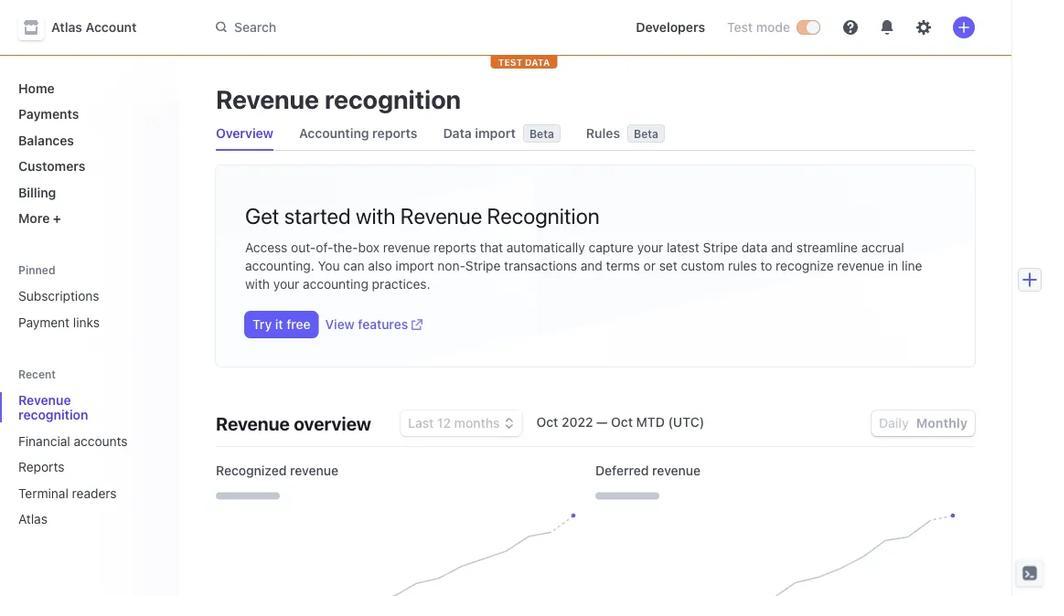 Task type: describe. For each thing, give the bounding box(es) containing it.
subscriptions
[[18, 289, 99, 304]]

1 vertical spatial stripe
[[466, 258, 501, 274]]

help image
[[844, 20, 858, 35]]

1 vertical spatial and
[[581, 258, 603, 274]]

2 oct from the left
[[611, 415, 633, 430]]

beta for data import
[[530, 127, 554, 140]]

of-
[[316, 240, 333, 255]]

atlas for atlas account
[[51, 20, 82, 35]]

Search search field
[[205, 11, 607, 44]]

financial
[[18, 434, 70, 449]]

revenue recognition link
[[11, 385, 139, 430]]

try it free button
[[245, 312, 318, 338]]

beta for rules
[[634, 127, 659, 140]]

streamline
[[797, 240, 858, 255]]

accounting
[[303, 277, 369, 292]]

recent element
[[0, 385, 179, 534]]

capture
[[589, 240, 634, 255]]

transactions
[[504, 258, 577, 274]]

revenue overview
[[216, 413, 372, 434]]

recognized
[[216, 463, 287, 479]]

overview
[[216, 126, 274, 141]]

accounting.
[[245, 258, 315, 274]]

payments link
[[11, 99, 165, 129]]

billing link
[[11, 178, 165, 207]]

daily
[[879, 416, 909, 431]]

try it free
[[253, 317, 311, 332]]

access
[[245, 240, 288, 255]]

readers
[[72, 486, 117, 501]]

rules
[[728, 258, 757, 274]]

it
[[275, 317, 283, 332]]

features
[[358, 317, 408, 332]]

billing
[[18, 185, 56, 200]]

custom
[[681, 258, 725, 274]]

import inside tab list
[[475, 126, 516, 141]]

that
[[480, 240, 503, 255]]

reports inside access out-of-the-box revenue reports that automatically capture your latest stripe data and streamline accrual accounting. you can also import non-stripe transactions and terms or set custom rules to recognize revenue in line with your accounting practices.
[[434, 240, 476, 255]]

revenue up also
[[383, 240, 430, 255]]

terms
[[606, 258, 640, 274]]

accrual
[[862, 240, 905, 255]]

set
[[659, 258, 678, 274]]

you
[[318, 258, 340, 274]]

also
[[368, 258, 392, 274]]

figure for recognized revenue
[[238, 517, 574, 597]]

revenue inside recent "element"
[[18, 393, 71, 408]]

deferred
[[596, 463, 649, 479]]

monthly button
[[917, 416, 968, 431]]

get started with revenue recognition
[[245, 203, 600, 229]]

box
[[358, 240, 380, 255]]

—
[[597, 415, 608, 430]]

1 horizontal spatial your
[[638, 240, 664, 255]]

with inside access out-of-the-box revenue reports that automatically capture your latest stripe data and streamline accrual accounting. you can also import non-stripe transactions and terms or set custom rules to recognize revenue in line with your accounting practices.
[[245, 277, 270, 292]]

rules
[[586, 126, 620, 141]]

atlas account button
[[18, 15, 155, 40]]

core navigation links element
[[11, 73, 165, 233]]

can
[[343, 258, 365, 274]]

import inside access out-of-the-box revenue reports that automatically capture your latest stripe data and streamline accrual accounting. you can also import non-stripe transactions and terms or set custom rules to recognize revenue in line with your accounting practices.
[[396, 258, 434, 274]]

settings image
[[917, 20, 931, 35]]

data
[[443, 126, 472, 141]]

mtd
[[636, 415, 665, 430]]

developers
[[636, 20, 705, 35]]

revenue down (utc)
[[653, 463, 701, 479]]

revenue down overview
[[290, 463, 339, 479]]

practices.
[[372, 277, 431, 292]]

view features link
[[325, 316, 423, 334]]

accounts
[[74, 434, 128, 449]]

data
[[742, 240, 768, 255]]

more
[[18, 211, 50, 226]]

payment links link
[[11, 307, 165, 337]]

payment
[[18, 315, 70, 330]]

tab list containing overview
[[209, 117, 975, 151]]

developers link
[[629, 13, 713, 42]]

line
[[902, 258, 923, 274]]

out-
[[291, 240, 316, 255]]

balances link
[[11, 125, 165, 155]]

0 vertical spatial recognition
[[325, 84, 461, 114]]

deferred revenue
[[596, 463, 701, 479]]

financial accounts link
[[11, 426, 139, 456]]

test data
[[498, 57, 550, 67]]

recent navigation links element
[[0, 359, 179, 534]]

customers link
[[11, 151, 165, 181]]



Task type: vqa. For each thing, say whether or not it's contained in the screenshot.
TEST MODE option
no



Task type: locate. For each thing, give the bounding box(es) containing it.
pinned navigation links element
[[11, 255, 168, 337]]

reports link
[[11, 452, 139, 482]]

1 horizontal spatial and
[[771, 240, 793, 255]]

2 beta from the left
[[634, 127, 659, 140]]

1 beta from the left
[[530, 127, 554, 140]]

home link
[[11, 73, 165, 103]]

revenue recognition inside recent "element"
[[18, 393, 88, 423]]

0 vertical spatial stripe
[[703, 240, 738, 255]]

automatically
[[507, 240, 585, 255]]

daily monthly
[[879, 416, 968, 431]]

accounting
[[299, 126, 369, 141]]

revenue down recent
[[18, 393, 71, 408]]

daily button
[[879, 416, 909, 431]]

home
[[18, 81, 55, 96]]

recognition inside recent "element"
[[18, 408, 88, 423]]

atlas down terminal on the left bottom
[[18, 512, 48, 527]]

non-
[[438, 258, 466, 274]]

1 horizontal spatial figure
[[618, 517, 953, 597]]

0 horizontal spatial recognition
[[18, 408, 88, 423]]

0 vertical spatial your
[[638, 240, 664, 255]]

try
[[253, 317, 272, 332]]

revenue recognition up accounting
[[216, 84, 461, 114]]

0 vertical spatial reports
[[373, 126, 418, 141]]

0 horizontal spatial beta
[[530, 127, 554, 140]]

beta left rules
[[530, 127, 554, 140]]

import up "practices."
[[396, 258, 434, 274]]

beta
[[530, 127, 554, 140], [634, 127, 659, 140]]

test
[[727, 20, 753, 35]]

atlas left account
[[51, 20, 82, 35]]

accounting reports link
[[292, 121, 425, 146]]

overview
[[294, 413, 372, 434]]

1 vertical spatial with
[[245, 277, 270, 292]]

the-
[[333, 240, 358, 255]]

revenue up overview
[[216, 84, 319, 114]]

in
[[888, 258, 899, 274]]

free
[[287, 317, 311, 332]]

your up or
[[638, 240, 664, 255]]

subscriptions link
[[11, 281, 165, 311]]

0 vertical spatial revenue recognition
[[216, 84, 461, 114]]

0 horizontal spatial with
[[245, 277, 270, 292]]

atlas inside recent "element"
[[18, 512, 48, 527]]

atlas account
[[51, 20, 137, 35]]

recognition
[[325, 84, 461, 114], [18, 408, 88, 423]]

get
[[245, 203, 279, 229]]

pinned element
[[11, 281, 165, 337]]

with down accounting.
[[245, 277, 270, 292]]

0 horizontal spatial oct
[[537, 415, 559, 430]]

reports up non-
[[434, 240, 476, 255]]

2 figure from the left
[[618, 517, 953, 597]]

view
[[325, 317, 355, 332]]

tab list
[[209, 117, 975, 151]]

account
[[86, 20, 137, 35]]

revenue recognition up financial
[[18, 393, 88, 423]]

links
[[73, 315, 100, 330]]

0 vertical spatial and
[[771, 240, 793, 255]]

revenue recognition
[[216, 84, 461, 114], [18, 393, 88, 423]]

1 vertical spatial reports
[[434, 240, 476, 255]]

financial accounts
[[18, 434, 128, 449]]

0 vertical spatial atlas
[[51, 20, 82, 35]]

atlas link
[[11, 505, 139, 534]]

terminal readers
[[18, 486, 117, 501]]

0 horizontal spatial import
[[396, 258, 434, 274]]

stripe down the that
[[466, 258, 501, 274]]

stripe up custom
[[703, 240, 738, 255]]

oct left "2022" at the bottom right of the page
[[537, 415, 559, 430]]

oct right —
[[611, 415, 633, 430]]

0 horizontal spatial and
[[581, 258, 603, 274]]

monthly
[[917, 416, 968, 431]]

1 horizontal spatial reports
[[434, 240, 476, 255]]

access out-of-the-box revenue reports that automatically capture your latest stripe data and streamline accrual accounting. you can also import non-stripe transactions and terms or set custom rules to recognize revenue in line with your accounting practices.
[[245, 240, 923, 292]]

1 horizontal spatial atlas
[[51, 20, 82, 35]]

+
[[53, 211, 61, 226]]

0 horizontal spatial revenue recognition
[[18, 393, 88, 423]]

0 vertical spatial with
[[356, 203, 396, 229]]

0 vertical spatial import
[[475, 126, 516, 141]]

revenue
[[383, 240, 430, 255], [838, 258, 885, 274], [290, 463, 339, 479], [653, 463, 701, 479]]

recognition up the accounting reports
[[325, 84, 461, 114]]

customers
[[18, 159, 86, 174]]

view features
[[325, 317, 408, 332]]

0 horizontal spatial reports
[[373, 126, 418, 141]]

1 vertical spatial atlas
[[18, 512, 48, 527]]

recognized revenue
[[216, 463, 339, 479]]

search
[[234, 19, 276, 35]]

1 horizontal spatial beta
[[634, 127, 659, 140]]

revenue down "accrual"
[[838, 258, 885, 274]]

0 horizontal spatial stripe
[[466, 258, 501, 274]]

balances
[[18, 133, 74, 148]]

recognition up financial
[[18, 408, 88, 423]]

latest
[[667, 240, 700, 255]]

reports
[[18, 460, 64, 475]]

revenue up non-
[[401, 203, 482, 229]]

1 horizontal spatial recognition
[[325, 84, 461, 114]]

recognition
[[487, 203, 600, 229]]

revenue up recognized
[[216, 413, 290, 434]]

1 vertical spatial recognition
[[18, 408, 88, 423]]

1 oct from the left
[[537, 415, 559, 430]]

reports right accounting
[[373, 126, 418, 141]]

payment links
[[18, 315, 100, 330]]

recent
[[18, 368, 56, 380]]

or
[[644, 258, 656, 274]]

import
[[475, 126, 516, 141], [396, 258, 434, 274]]

with
[[356, 203, 396, 229], [245, 277, 270, 292]]

figure for deferred revenue
[[618, 517, 953, 597]]

atlas
[[51, 20, 82, 35], [18, 512, 48, 527]]

1 horizontal spatial with
[[356, 203, 396, 229]]

terminal readers link
[[11, 479, 139, 508]]

1 horizontal spatial import
[[475, 126, 516, 141]]

and
[[771, 240, 793, 255], [581, 258, 603, 274]]

more +
[[18, 211, 61, 226]]

reports
[[373, 126, 418, 141], [434, 240, 476, 255]]

1 horizontal spatial revenue recognition
[[216, 84, 461, 114]]

1 vertical spatial import
[[396, 258, 434, 274]]

payments
[[18, 107, 79, 122]]

and down 'capture'
[[581, 258, 603, 274]]

figure
[[238, 517, 574, 597], [618, 517, 953, 597]]

0 horizontal spatial figure
[[238, 517, 574, 597]]

1 horizontal spatial stripe
[[703, 240, 738, 255]]

test
[[498, 57, 523, 67]]

import right data
[[475, 126, 516, 141]]

atlas for atlas
[[18, 512, 48, 527]]

terminal
[[18, 486, 68, 501]]

0 horizontal spatial atlas
[[18, 512, 48, 527]]

1 horizontal spatial oct
[[611, 415, 633, 430]]

pinned
[[18, 264, 55, 277]]

data import
[[443, 126, 516, 141]]

2022
[[562, 415, 593, 430]]

1 figure from the left
[[238, 517, 574, 597]]

data
[[525, 57, 550, 67]]

your
[[638, 240, 664, 255], [273, 277, 299, 292]]

beta right rules
[[634, 127, 659, 140]]

1 vertical spatial your
[[273, 277, 299, 292]]

oct
[[537, 415, 559, 430], [611, 415, 633, 430]]

Search text field
[[205, 11, 607, 44]]

to
[[761, 258, 773, 274]]

recognize
[[776, 258, 834, 274]]

and up the to
[[771, 240, 793, 255]]

atlas inside button
[[51, 20, 82, 35]]

started
[[284, 203, 351, 229]]

with up the box
[[356, 203, 396, 229]]

your down accounting.
[[273, 277, 299, 292]]

revenue
[[216, 84, 319, 114], [401, 203, 482, 229], [18, 393, 71, 408], [216, 413, 290, 434]]

accounting reports
[[299, 126, 418, 141]]

oct 2022 — oct mtd (utc)
[[537, 415, 705, 430]]

mode
[[756, 20, 791, 35]]

1 vertical spatial revenue recognition
[[18, 393, 88, 423]]

test mode
[[727, 20, 791, 35]]

0 horizontal spatial your
[[273, 277, 299, 292]]



